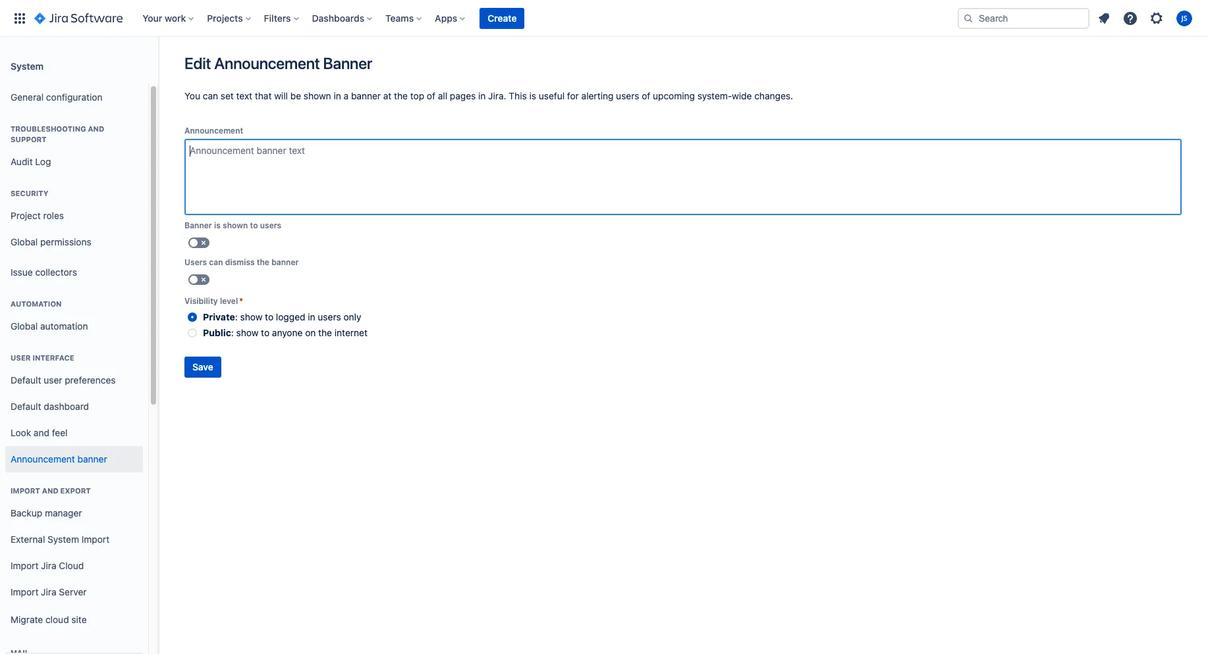 Task type: vqa. For each thing, say whether or not it's contained in the screenshot.
the bottom Labels
no



Task type: locate. For each thing, give the bounding box(es) containing it.
show for private
[[240, 312, 263, 323]]

in left a
[[334, 90, 341, 101]]

1 vertical spatial to
[[265, 312, 274, 323]]

projects
[[207, 12, 243, 23]]

cloud
[[45, 615, 69, 626]]

1 vertical spatial shown
[[223, 221, 248, 231]]

global permissions
[[11, 236, 91, 247]]

2 jira from the top
[[41, 587, 56, 598]]

1 horizontal spatial :
[[235, 312, 238, 323]]

set
[[221, 90, 234, 101]]

2 vertical spatial announcement
[[11, 454, 75, 465]]

system down the "manager"
[[48, 534, 79, 545]]

0 vertical spatial default
[[11, 375, 41, 386]]

upcoming
[[653, 90, 695, 101]]

issue
[[11, 267, 33, 278]]

0 vertical spatial global
[[11, 236, 38, 247]]

default user preferences link
[[5, 368, 143, 394]]

to left the "logged"
[[265, 312, 274, 323]]

banner up users
[[185, 221, 212, 231]]

is up users can dismiss the banner
[[214, 221, 221, 231]]

1 default from the top
[[11, 375, 41, 386]]

2 horizontal spatial users
[[616, 90, 639, 101]]

security group
[[5, 175, 143, 260]]

banner right dismiss
[[272, 258, 299, 268]]

shown right 'be'
[[304, 90, 331, 101]]

1 horizontal spatial is
[[529, 90, 536, 101]]

announcement inside user interface group
[[11, 454, 75, 465]]

global for global permissions
[[11, 236, 38, 247]]

is right this
[[529, 90, 536, 101]]

2 vertical spatial the
[[318, 327, 332, 339]]

0 horizontal spatial :
[[231, 327, 234, 339]]

look and feel
[[11, 427, 68, 439]]

system up general
[[11, 60, 44, 71]]

interface
[[33, 354, 74, 362]]

of left the all
[[427, 90, 436, 101]]

this
[[509, 90, 527, 101]]

jira for cloud
[[41, 560, 56, 572]]

and down general configuration link
[[88, 125, 104, 133]]

and inside troubleshooting and support
[[88, 125, 104, 133]]

jira
[[41, 560, 56, 572], [41, 587, 56, 598]]

system inside import and export group
[[48, 534, 79, 545]]

0 vertical spatial can
[[203, 90, 218, 101]]

export
[[60, 487, 91, 496]]

visibility level *
[[185, 297, 243, 306]]

roles
[[43, 210, 64, 221]]

apps button
[[431, 8, 471, 29]]

2 global from the top
[[11, 321, 38, 332]]

default down user
[[11, 375, 41, 386]]

a
[[344, 90, 349, 101]]

1 vertical spatial show
[[236, 327, 259, 339]]

dismiss
[[225, 258, 255, 268]]

1 vertical spatial :
[[231, 327, 234, 339]]

to left anyone
[[261, 327, 270, 339]]

top
[[410, 90, 424, 101]]

appswitcher icon image
[[12, 10, 28, 26]]

0 vertical spatial shown
[[304, 90, 331, 101]]

save button
[[185, 357, 221, 378]]

1 vertical spatial system
[[48, 534, 79, 545]]

announcement down the set at left
[[185, 126, 243, 136]]

2 vertical spatial banner
[[78, 454, 107, 465]]

banner
[[351, 90, 381, 101], [272, 258, 299, 268], [78, 454, 107, 465]]

issue collectors link
[[5, 260, 143, 286]]

announcement up that on the left
[[214, 54, 320, 72]]

default
[[11, 375, 41, 386], [11, 401, 41, 412]]

users inside option group
[[318, 312, 341, 323]]

user
[[11, 354, 31, 362]]

0 horizontal spatial of
[[427, 90, 436, 101]]

1 horizontal spatial the
[[318, 327, 332, 339]]

1 horizontal spatial shown
[[304, 90, 331, 101]]

automation
[[11, 300, 62, 308]]

general configuration
[[11, 91, 102, 103]]

1 vertical spatial users
[[260, 221, 281, 231]]

troubleshooting and support group
[[5, 111, 143, 179]]

0 horizontal spatial is
[[214, 221, 221, 231]]

pages
[[450, 90, 476, 101]]

jira software image
[[34, 10, 123, 26], [34, 10, 123, 26]]

0 vertical spatial and
[[88, 125, 104, 133]]

2 vertical spatial users
[[318, 312, 341, 323]]

level
[[220, 297, 238, 306]]

and left feel
[[34, 427, 49, 439]]

and inside user interface group
[[34, 427, 49, 439]]

alerting
[[582, 90, 614, 101]]

global inside "link"
[[11, 236, 38, 247]]

1 vertical spatial default
[[11, 401, 41, 412]]

in left jira.
[[478, 90, 486, 101]]

0 horizontal spatial banner
[[78, 454, 107, 465]]

announcement for announcement
[[185, 126, 243, 136]]

banner right a
[[351, 90, 381, 101]]

1 vertical spatial the
[[257, 258, 269, 268]]

0 vertical spatial :
[[235, 312, 238, 323]]

users up users can dismiss the banner
[[260, 221, 281, 231]]

is
[[529, 90, 536, 101], [214, 221, 221, 231]]

0 horizontal spatial the
[[257, 258, 269, 268]]

2 vertical spatial to
[[261, 327, 270, 339]]

: for private
[[235, 312, 238, 323]]

import jira cloud
[[11, 560, 84, 572]]

users right "alerting"
[[616, 90, 639, 101]]

look and feel link
[[5, 420, 143, 447]]

import for import jira cloud
[[11, 560, 38, 572]]

1 vertical spatial banner
[[185, 221, 212, 231]]

sidebar navigation image
[[144, 53, 173, 79]]

0 vertical spatial system
[[11, 60, 44, 71]]

option group
[[185, 310, 1182, 341]]

show
[[240, 312, 263, 323], [236, 327, 259, 339]]

banner
[[0, 0, 1208, 37]]

2 of from the left
[[642, 90, 651, 101]]

in up on at the left of the page
[[308, 312, 315, 323]]

the right at
[[394, 90, 408, 101]]

:
[[235, 312, 238, 323], [231, 327, 234, 339]]

your profile and settings image
[[1177, 10, 1193, 26]]

banner is shown to users
[[185, 221, 281, 231]]

0 vertical spatial banner
[[351, 90, 381, 101]]

0 vertical spatial to
[[250, 221, 258, 231]]

create
[[488, 12, 517, 23]]

announcement
[[214, 54, 320, 72], [185, 126, 243, 136], [11, 454, 75, 465]]

1 horizontal spatial of
[[642, 90, 651, 101]]

for
[[567, 90, 579, 101]]

1 vertical spatial global
[[11, 321, 38, 332]]

can left the set at left
[[203, 90, 218, 101]]

of
[[427, 90, 436, 101], [642, 90, 651, 101]]

0 horizontal spatial users
[[260, 221, 281, 231]]

1 vertical spatial banner
[[272, 258, 299, 268]]

1 vertical spatial can
[[209, 258, 223, 268]]

2 default from the top
[[11, 401, 41, 412]]

global inside global automation link
[[11, 321, 38, 332]]

0 vertical spatial show
[[240, 312, 263, 323]]

: down 'level' at the left top of the page
[[235, 312, 238, 323]]

0 vertical spatial users
[[616, 90, 639, 101]]

1 vertical spatial and
[[34, 427, 49, 439]]

global automation
[[11, 321, 88, 332]]

show down *
[[240, 312, 263, 323]]

apps
[[435, 12, 458, 23]]

server
[[59, 587, 87, 598]]

to up users can dismiss the banner
[[250, 221, 258, 231]]

None radio
[[188, 313, 197, 322]]

import down external
[[11, 560, 38, 572]]

show for public
[[236, 327, 259, 339]]

show right public
[[236, 327, 259, 339]]

banner inside announcement banner link
[[78, 454, 107, 465]]

private
[[203, 312, 235, 323]]

global down automation
[[11, 321, 38, 332]]

users left only
[[318, 312, 341, 323]]

the right dismiss
[[257, 258, 269, 268]]

the
[[394, 90, 408, 101], [257, 258, 269, 268], [318, 327, 332, 339]]

default for default user preferences
[[11, 375, 41, 386]]

general configuration link
[[5, 84, 143, 111]]

0 vertical spatial banner
[[323, 54, 372, 72]]

global automation link
[[5, 314, 143, 340]]

of left the upcoming
[[642, 90, 651, 101]]

to
[[250, 221, 258, 231], [265, 312, 274, 323], [261, 327, 270, 339]]

can
[[203, 90, 218, 101], [209, 258, 223, 268]]

0 horizontal spatial system
[[11, 60, 44, 71]]

jira left server
[[41, 587, 56, 598]]

cloud
[[59, 560, 84, 572]]

and up backup manager
[[42, 487, 58, 496]]

the right on at the left of the page
[[318, 327, 332, 339]]

create button
[[480, 8, 525, 29]]

0 vertical spatial jira
[[41, 560, 56, 572]]

1 jira from the top
[[41, 560, 56, 572]]

announcement down look and feel
[[11, 454, 75, 465]]

automation group
[[5, 286, 143, 344]]

import jira server
[[11, 587, 87, 598]]

1 vertical spatial jira
[[41, 587, 56, 598]]

banner up a
[[323, 54, 372, 72]]

jira for server
[[41, 587, 56, 598]]

can right users
[[209, 258, 223, 268]]

global down project
[[11, 236, 38, 247]]

import
[[11, 487, 40, 496], [82, 534, 109, 545], [11, 560, 38, 572], [11, 587, 38, 598]]

external
[[11, 534, 45, 545]]

system
[[11, 60, 44, 71], [48, 534, 79, 545]]

shown
[[304, 90, 331, 101], [223, 221, 248, 231]]

and inside group
[[42, 487, 58, 496]]

project
[[11, 210, 41, 221]]

general
[[11, 91, 44, 103]]

0 vertical spatial announcement
[[214, 54, 320, 72]]

import up backup
[[11, 487, 40, 496]]

import and export
[[11, 487, 91, 496]]

shown up dismiss
[[223, 221, 248, 231]]

at
[[383, 90, 392, 101]]

1 global from the top
[[11, 236, 38, 247]]

1 vertical spatial announcement
[[185, 126, 243, 136]]

jira left cloud at the left bottom
[[41, 560, 56, 572]]

import up the migrate
[[11, 587, 38, 598]]

default up look
[[11, 401, 41, 412]]

1 horizontal spatial system
[[48, 534, 79, 545]]

2 horizontal spatial banner
[[351, 90, 381, 101]]

0 horizontal spatial shown
[[223, 221, 248, 231]]

2 horizontal spatial the
[[394, 90, 408, 101]]

: down private
[[231, 327, 234, 339]]

banner down look and feel link
[[78, 454, 107, 465]]

your
[[142, 12, 162, 23]]

and
[[88, 125, 104, 133], [34, 427, 49, 439], [42, 487, 58, 496]]

2 vertical spatial and
[[42, 487, 58, 496]]

1 horizontal spatial users
[[318, 312, 341, 323]]

: for public
[[231, 327, 234, 339]]

None radio
[[188, 329, 197, 338]]



Task type: describe. For each thing, give the bounding box(es) containing it.
your work
[[142, 12, 186, 23]]

public : show to anyone on the internet
[[203, 327, 368, 339]]

you
[[185, 90, 200, 101]]

and for look
[[34, 427, 49, 439]]

Search field
[[958, 8, 1090, 29]]

and for troubleshooting
[[88, 125, 104, 133]]

save
[[192, 362, 213, 373]]

global permissions link
[[5, 229, 143, 256]]

manager
[[45, 508, 82, 519]]

2 horizontal spatial in
[[478, 90, 486, 101]]

teams button
[[382, 8, 427, 29]]

import jira server link
[[5, 580, 143, 606]]

to for users
[[250, 221, 258, 231]]

default user preferences
[[11, 375, 116, 386]]

1 horizontal spatial banner
[[272, 258, 299, 268]]

look
[[11, 427, 31, 439]]

on
[[305, 327, 316, 339]]

user interface
[[11, 354, 74, 362]]

text
[[236, 90, 252, 101]]

projects button
[[203, 8, 256, 29]]

security
[[11, 189, 48, 198]]

collectors
[[35, 267, 77, 278]]

users can dismiss the banner
[[185, 258, 299, 268]]

dashboards
[[312, 12, 364, 23]]

0 vertical spatial is
[[529, 90, 536, 101]]

Announcement text field
[[185, 139, 1182, 215]]

you can set text that will be shown in a banner at the top of all pages in jira. this is useful for alerting users of upcoming system-wide changes.
[[185, 90, 793, 101]]

migrate
[[11, 615, 43, 626]]

issue collectors
[[11, 267, 77, 278]]

search image
[[963, 13, 974, 23]]

only
[[344, 312, 361, 323]]

will
[[274, 90, 288, 101]]

import down backup manager link
[[82, 534, 109, 545]]

banner containing your work
[[0, 0, 1208, 37]]

1 horizontal spatial banner
[[323, 54, 372, 72]]

internet
[[335, 327, 368, 339]]

public
[[203, 327, 231, 339]]

0 horizontal spatial in
[[308, 312, 315, 323]]

can for dismiss
[[209, 258, 223, 268]]

import jira cloud link
[[5, 554, 143, 580]]

work
[[165, 12, 186, 23]]

dashboard
[[44, 401, 89, 412]]

0 vertical spatial the
[[394, 90, 408, 101]]

your work button
[[139, 8, 199, 29]]

option group containing private
[[185, 310, 1182, 341]]

and for import
[[42, 487, 58, 496]]

1 of from the left
[[427, 90, 436, 101]]

logged
[[276, 312, 305, 323]]

feel
[[52, 427, 68, 439]]

0 horizontal spatial banner
[[185, 221, 212, 231]]

can for set
[[203, 90, 218, 101]]

all
[[438, 90, 447, 101]]

troubleshooting and support
[[11, 125, 104, 144]]

user
[[44, 375, 62, 386]]

dashboards button
[[308, 8, 378, 29]]

external system import link
[[5, 527, 143, 554]]

backup manager link
[[5, 501, 143, 527]]

migrate cloud site link
[[5, 606, 143, 635]]

help image
[[1123, 10, 1139, 26]]

edit
[[185, 54, 211, 72]]

default for default dashboard
[[11, 401, 41, 412]]

useful
[[539, 90, 565, 101]]

import for import and export
[[11, 487, 40, 496]]

support
[[11, 135, 47, 144]]

1 horizontal spatial in
[[334, 90, 341, 101]]

settings image
[[1149, 10, 1165, 26]]

jira.
[[488, 90, 506, 101]]

announcement banner link
[[5, 447, 143, 473]]

user interface group
[[5, 340, 143, 477]]

private : show to logged in users only
[[203, 312, 361, 323]]

1 vertical spatial is
[[214, 221, 221, 231]]

anyone
[[272, 327, 303, 339]]

visibility
[[185, 297, 218, 306]]

to for logged
[[265, 312, 274, 323]]

changes.
[[755, 90, 793, 101]]

teams
[[386, 12, 414, 23]]

*
[[239, 297, 243, 306]]

log
[[35, 156, 51, 167]]

be
[[290, 90, 301, 101]]

announcement banner
[[11, 454, 107, 465]]

users
[[185, 258, 207, 268]]

troubleshooting
[[11, 125, 86, 133]]

wide
[[732, 90, 752, 101]]

audit log
[[11, 156, 51, 167]]

edit announcement banner
[[185, 54, 372, 72]]

import and export group
[[5, 473, 143, 639]]

announcement for announcement banner
[[11, 454, 75, 465]]

backup
[[11, 508, 42, 519]]

default dashboard link
[[5, 394, 143, 420]]

import for import jira server
[[11, 587, 38, 598]]

system-
[[698, 90, 732, 101]]

to for anyone
[[261, 327, 270, 339]]

project roles
[[11, 210, 64, 221]]

primary element
[[8, 0, 958, 37]]

filters
[[264, 12, 291, 23]]

notifications image
[[1096, 10, 1112, 26]]

global for global automation
[[11, 321, 38, 332]]

automation
[[40, 321, 88, 332]]

backup manager
[[11, 508, 82, 519]]

audit
[[11, 156, 33, 167]]

site
[[71, 615, 87, 626]]



